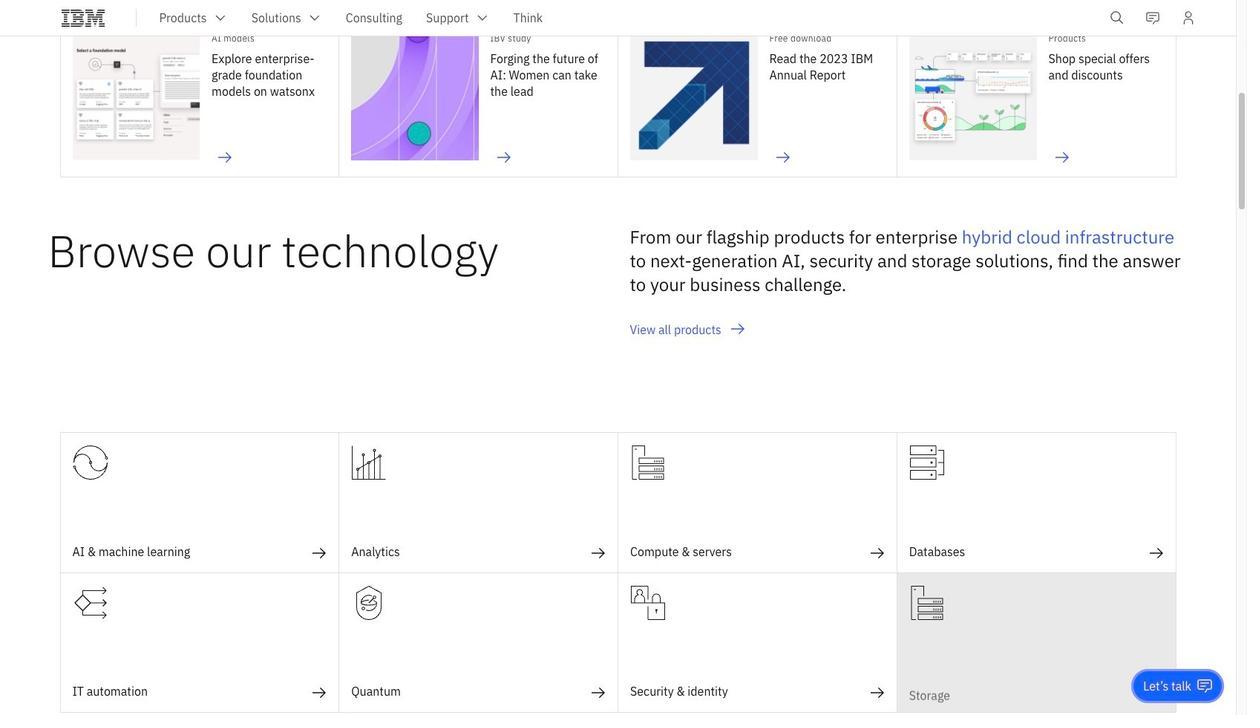 Task type: locate. For each thing, give the bounding box(es) containing it.
let's talk element
[[1144, 678, 1192, 694]]



